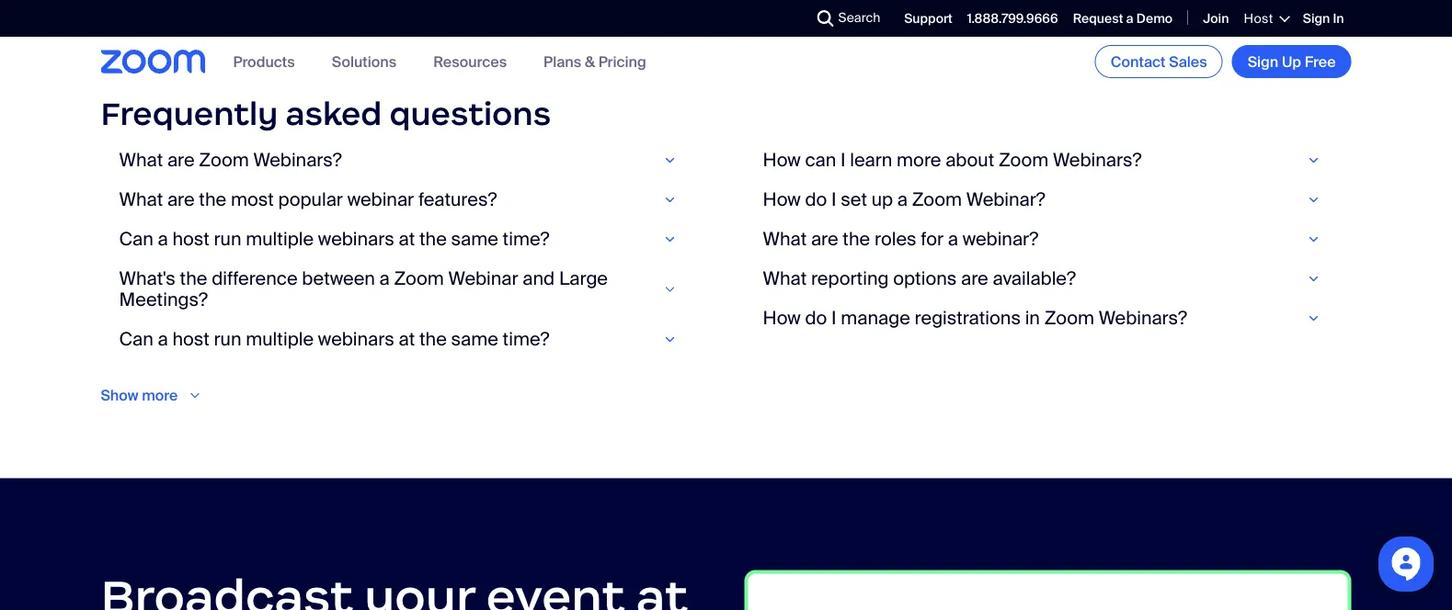 Task type: vqa. For each thing, say whether or not it's contained in the screenshot.
Resources
yes



Task type: locate. For each thing, give the bounding box(es) containing it.
2 multiple from the top
[[246, 329, 314, 352]]

1 at from the top
[[399, 228, 415, 252]]

the left roles
[[843, 228, 870, 252]]

the inside what's the difference between a zoom webinar and large meetings?
[[180, 268, 207, 291]]

sign inside sign up free link
[[1248, 52, 1279, 71]]

can a host run multiple webinars at the same time? button down what's the difference between a zoom webinar and large meetings? dropdown button
[[119, 329, 690, 352]]

host button
[[1244, 10, 1289, 27]]

are for webinars?
[[167, 149, 195, 173]]

more right "show"
[[142, 387, 178, 406]]

zoom logo image
[[101, 50, 206, 73]]

in
[[1025, 307, 1040, 331]]

1 do from the top
[[805, 189, 827, 212]]

registrations
[[915, 307, 1021, 331]]

1 same from the top
[[451, 228, 498, 252]]

what reporting options are available?
[[763, 268, 1076, 291]]

0 vertical spatial time?
[[503, 228, 550, 252]]

a right between
[[380, 268, 390, 291]]

what are the most popular webinar features? button
[[119, 189, 690, 212]]

what are zoom webinars?
[[119, 149, 342, 173]]

host up what's on the left of page
[[172, 228, 210, 252]]

what are the roles for a webinar?
[[763, 228, 1039, 252]]

for
[[921, 228, 944, 252]]

0 vertical spatial multiple
[[246, 228, 314, 252]]

are for roles
[[811, 228, 839, 252]]

1 host from the top
[[172, 228, 210, 252]]

1 can a host run multiple webinars at the same time? from the top
[[119, 228, 550, 252]]

2 can a host run multiple webinars at the same time? from the top
[[119, 329, 550, 352]]

i for manage
[[832, 307, 837, 331]]

0 vertical spatial i
[[841, 149, 846, 173]]

join
[[1203, 10, 1229, 27]]

questions
[[390, 94, 551, 134]]

how do i set up a zoom webinar?
[[763, 189, 1046, 212]]

1 horizontal spatial sign
[[1303, 10, 1330, 27]]

1 vertical spatial at
[[399, 329, 415, 352]]

run down most at the top of the page
[[214, 228, 242, 252]]

search image
[[817, 10, 834, 27]]

resources button
[[433, 52, 507, 71]]

same down webinar
[[451, 329, 498, 352]]

what
[[119, 149, 163, 173], [119, 189, 163, 212], [763, 228, 807, 252], [763, 268, 807, 291]]

are down what are zoom webinars?
[[167, 189, 195, 212]]

sign
[[1303, 10, 1330, 27], [1248, 52, 1279, 71]]

i left manage
[[832, 307, 837, 331]]

0 vertical spatial can
[[119, 228, 153, 252]]

zoom
[[199, 149, 249, 173], [999, 149, 1049, 173], [912, 189, 962, 212], [394, 268, 444, 291], [1045, 307, 1095, 331]]

more up how do i set up a zoom webinar?
[[897, 149, 941, 173]]

2 vertical spatial how
[[763, 307, 801, 331]]

None search field
[[750, 4, 822, 33]]

0 vertical spatial more
[[897, 149, 941, 173]]

2 vertical spatial i
[[832, 307, 837, 331]]

1 run from the top
[[214, 228, 242, 252]]

what up what's on the left of page
[[119, 189, 163, 212]]

2 time? from the top
[[503, 329, 550, 352]]

available?
[[993, 268, 1076, 291]]

resources
[[433, 52, 507, 71]]

1 vertical spatial how
[[763, 189, 801, 212]]

multiple for 2nd can a host run multiple webinars at the same time? dropdown button from the bottom
[[246, 228, 314, 252]]

i right 'can'
[[841, 149, 846, 173]]

large
[[559, 268, 608, 291]]

webinars
[[318, 228, 394, 252], [318, 329, 394, 352]]

contact sales link
[[1095, 45, 1223, 78]]

0 vertical spatial can a host run multiple webinars at the same time?
[[119, 228, 550, 252]]

a
[[1127, 10, 1134, 27], [898, 189, 908, 212], [158, 228, 168, 252], [948, 228, 959, 252], [380, 268, 390, 291], [158, 329, 168, 352]]

asked
[[286, 94, 382, 134]]

zoom left webinar
[[394, 268, 444, 291]]

features?
[[418, 189, 497, 212]]

0 vertical spatial how
[[763, 149, 801, 173]]

zoom up most at the top of the page
[[199, 149, 249, 173]]

zoom up webinar?
[[999, 149, 1049, 173]]

host
[[172, 228, 210, 252], [172, 329, 210, 352]]

webinars down what's the difference between a zoom webinar and large meetings?
[[318, 329, 394, 352]]

1 vertical spatial can
[[119, 329, 153, 352]]

1 vertical spatial same
[[451, 329, 498, 352]]

meetings?
[[119, 289, 208, 312]]

1 vertical spatial webinars
[[318, 329, 394, 352]]

what down frequently
[[119, 149, 163, 173]]

sign in link
[[1303, 10, 1345, 27]]

0 vertical spatial can a host run multiple webinars at the same time? button
[[119, 228, 690, 252]]

are
[[167, 149, 195, 173], [167, 189, 195, 212], [811, 228, 839, 252], [961, 268, 989, 291]]

can up what's on the left of page
[[119, 228, 153, 252]]

run down difference
[[214, 329, 242, 352]]

show more button
[[101, 387, 215, 406]]

do
[[805, 189, 827, 212], [805, 307, 827, 331]]

can down meetings?
[[119, 329, 153, 352]]

3 how from the top
[[763, 307, 801, 331]]

show more
[[101, 387, 178, 406]]

webinar
[[449, 268, 518, 291]]

the right what's on the left of page
[[180, 268, 207, 291]]

are down frequently
[[167, 149, 195, 173]]

at down what's the difference between a zoom webinar and large meetings? dropdown button
[[399, 329, 415, 352]]

set
[[841, 189, 867, 212]]

1 can from the top
[[119, 228, 153, 252]]

1 webinars from the top
[[318, 228, 394, 252]]

are up how do i manage registrations in zoom webinars?
[[961, 268, 989, 291]]

1 vertical spatial sign
[[1248, 52, 1279, 71]]

zoom for how do i set up a zoom webinar?
[[912, 189, 962, 212]]

what for what are the roles for a webinar?
[[763, 228, 807, 252]]

are up reporting
[[811, 228, 839, 252]]

webinars up between
[[318, 228, 394, 252]]

run
[[214, 228, 242, 252], [214, 329, 242, 352]]

search
[[839, 9, 881, 26]]

how for how do i manage registrations in zoom webinars?
[[763, 307, 801, 331]]

search image
[[817, 10, 834, 27]]

0 vertical spatial run
[[214, 228, 242, 252]]

zoom up for
[[912, 189, 962, 212]]

0 vertical spatial at
[[399, 228, 415, 252]]

&
[[585, 52, 595, 71]]

frequently
[[101, 94, 278, 134]]

can a host run multiple webinars at the same time? button down what are the most popular webinar features? dropdown button
[[119, 228, 690, 252]]

request a demo link
[[1073, 10, 1173, 27]]

a right for
[[948, 228, 959, 252]]

a up what's on the left of page
[[158, 228, 168, 252]]

1 vertical spatial do
[[805, 307, 827, 331]]

0 vertical spatial webinars
[[318, 228, 394, 252]]

1 multiple from the top
[[246, 228, 314, 252]]

host down meetings?
[[172, 329, 210, 352]]

zoom inside what's the difference between a zoom webinar and large meetings?
[[394, 268, 444, 291]]

1 vertical spatial can a host run multiple webinars at the same time? button
[[119, 329, 690, 352]]

same
[[451, 228, 498, 252], [451, 329, 498, 352]]

at
[[399, 228, 415, 252], [399, 329, 415, 352]]

do for manage
[[805, 307, 827, 331]]

popular
[[278, 189, 343, 212]]

2 webinars from the top
[[318, 329, 394, 352]]

2 do from the top
[[805, 307, 827, 331]]

how do i manage registrations in zoom webinars?
[[763, 307, 1188, 331]]

multiple down difference
[[246, 329, 314, 352]]

0 vertical spatial sign
[[1303, 10, 1330, 27]]

learn
[[850, 149, 893, 173]]

what are the most popular webinar features?
[[119, 189, 497, 212]]

0 vertical spatial do
[[805, 189, 827, 212]]

the
[[199, 189, 227, 212], [419, 228, 447, 252], [843, 228, 870, 252], [180, 268, 207, 291], [419, 329, 447, 352]]

do left set
[[805, 189, 827, 212]]

contact
[[1111, 52, 1166, 71]]

1 vertical spatial can a host run multiple webinars at the same time?
[[119, 329, 550, 352]]

multiple
[[246, 228, 314, 252], [246, 329, 314, 352]]

0 vertical spatial same
[[451, 228, 498, 252]]

multiple up difference
[[246, 228, 314, 252]]

show
[[101, 387, 138, 406]]

plans
[[544, 52, 582, 71]]

2 run from the top
[[214, 329, 242, 352]]

do for set
[[805, 189, 827, 212]]

time? up and on the top of page
[[503, 228, 550, 252]]

1 vertical spatial multiple
[[246, 329, 314, 352]]

can a host run multiple webinars at the same time? up between
[[119, 228, 550, 252]]

time?
[[503, 228, 550, 252], [503, 329, 550, 352]]

in
[[1333, 10, 1345, 27]]

can a host run multiple webinars at the same time? for 2nd can a host run multiple webinars at the same time? dropdown button from the bottom
[[119, 228, 550, 252]]

1 vertical spatial more
[[142, 387, 178, 406]]

webinars?
[[253, 149, 342, 173], [1053, 149, 1142, 173], [1099, 307, 1188, 331]]

1 vertical spatial host
[[172, 329, 210, 352]]

0 horizontal spatial more
[[142, 387, 178, 406]]

zoom right in at the bottom right
[[1045, 307, 1095, 331]]

can a host run multiple webinars at the same time?
[[119, 228, 550, 252], [119, 329, 550, 352]]

zoom for how do i manage registrations in zoom webinars?
[[1045, 307, 1095, 331]]

sign left up
[[1248, 52, 1279, 71]]

1 vertical spatial time?
[[503, 329, 550, 352]]

sign left in
[[1303, 10, 1330, 27]]

more
[[897, 149, 941, 173], [142, 387, 178, 406]]

can
[[119, 228, 153, 252], [119, 329, 153, 352]]

what left reporting
[[763, 268, 807, 291]]

support
[[905, 10, 953, 27]]

can for 2nd can a host run multiple webinars at the same time? dropdown button from the top of the frequently asked questions element
[[119, 329, 153, 352]]

do down reporting
[[805, 307, 827, 331]]

1 time? from the top
[[503, 228, 550, 252]]

can a host run multiple webinars at the same time? down what's the difference between a zoom webinar and large meetings?
[[119, 329, 550, 352]]

webinar
[[347, 189, 414, 212]]

1 how from the top
[[763, 149, 801, 173]]

what down 'can'
[[763, 228, 807, 252]]

2 how from the top
[[763, 189, 801, 212]]

0 vertical spatial host
[[172, 228, 210, 252]]

2 can from the top
[[119, 329, 153, 352]]

sign for sign up free
[[1248, 52, 1279, 71]]

1 can a host run multiple webinars at the same time? button from the top
[[119, 228, 690, 252]]

the down what's the difference between a zoom webinar and large meetings? dropdown button
[[419, 329, 447, 352]]

can a host run multiple webinars at the same time? button
[[119, 228, 690, 252], [119, 329, 690, 352]]

difference
[[212, 268, 298, 291]]

i left set
[[832, 189, 837, 212]]

2 at from the top
[[399, 329, 415, 352]]

1 horizontal spatial more
[[897, 149, 941, 173]]

how do i manage registrations in zoom webinars? button
[[763, 307, 1333, 331]]

plans & pricing link
[[544, 52, 647, 71]]

request a demo
[[1073, 10, 1173, 27]]

same up webinar
[[451, 228, 498, 252]]

frequently asked questions element
[[101, 94, 1352, 406]]

1 vertical spatial i
[[832, 189, 837, 212]]

1 vertical spatial run
[[214, 329, 242, 352]]

what for what are the most popular webinar features?
[[119, 189, 163, 212]]

the left most at the top of the page
[[199, 189, 227, 212]]

time? down and on the top of page
[[503, 329, 550, 352]]

how for how do i set up a zoom webinar?
[[763, 189, 801, 212]]

0 horizontal spatial sign
[[1248, 52, 1279, 71]]

at down what are the most popular webinar features? dropdown button
[[399, 228, 415, 252]]



Task type: describe. For each thing, give the bounding box(es) containing it.
a inside what's the difference between a zoom webinar and large meetings?
[[380, 268, 390, 291]]

2 can a host run multiple webinars at the same time? button from the top
[[119, 329, 690, 352]]

sign for sign in
[[1303, 10, 1330, 27]]

frequently asked questions
[[101, 94, 551, 134]]

how can i learn more about zoom webinars? button
[[763, 149, 1333, 173]]

solutions button
[[332, 52, 397, 71]]

what's
[[119, 268, 176, 291]]

up
[[1282, 52, 1302, 71]]

a down meetings?
[[158, 329, 168, 352]]

how can i learn more about zoom webinars?
[[763, 149, 1142, 173]]

a left demo
[[1127, 10, 1134, 27]]

contact sales
[[1111, 52, 1208, 71]]

1.888.799.9666
[[968, 10, 1059, 27]]

sign up free link
[[1232, 45, 1352, 78]]

join link
[[1203, 10, 1229, 27]]

are for most
[[167, 189, 195, 212]]

options
[[893, 268, 957, 291]]

webinars for 2nd can a host run multiple webinars at the same time? dropdown button from the top of the frequently asked questions element
[[318, 329, 394, 352]]

i for set
[[832, 189, 837, 212]]

plans & pricing
[[544, 52, 647, 71]]

request
[[1073, 10, 1124, 27]]

what for what reporting options are available?
[[763, 268, 807, 291]]

roles
[[875, 228, 917, 252]]

solutions
[[332, 52, 397, 71]]

what's the difference between a zoom webinar and large meetings?
[[119, 268, 608, 312]]

a right up
[[898, 189, 908, 212]]

sign up free
[[1248, 52, 1336, 71]]

sign in
[[1303, 10, 1345, 27]]

demo
[[1137, 10, 1173, 27]]

can
[[805, 149, 837, 173]]

what's the difference between a zoom webinar and large meetings? button
[[119, 268, 690, 312]]

what for what are zoom webinars?
[[119, 149, 163, 173]]

webinars? for how do i manage registrations in zoom webinars?
[[1099, 307, 1188, 331]]

webinar?
[[967, 189, 1046, 212]]

products button
[[233, 52, 295, 71]]

between
[[302, 268, 375, 291]]

how for how can i learn more about zoom webinars?
[[763, 149, 801, 173]]

what are the roles for a webinar? button
[[763, 228, 1333, 252]]

time? for 2nd can a host run multiple webinars at the same time? dropdown button from the top of the frequently asked questions element
[[503, 329, 550, 352]]

pricing
[[599, 52, 647, 71]]

multiple for 2nd can a host run multiple webinars at the same time? dropdown button from the top of the frequently asked questions element
[[246, 329, 314, 352]]

free
[[1305, 52, 1336, 71]]

1.888.799.9666 link
[[968, 10, 1059, 27]]

time? for 2nd can a host run multiple webinars at the same time? dropdown button from the bottom
[[503, 228, 550, 252]]

contact our sales team element
[[745, 571, 1352, 611]]

webinar?
[[963, 228, 1039, 252]]

up
[[872, 189, 893, 212]]

the down features?
[[419, 228, 447, 252]]

support link
[[905, 10, 953, 27]]

how do i set up a zoom webinar? button
[[763, 189, 1333, 212]]

products
[[233, 52, 295, 71]]

can a host run multiple webinars at the same time? for 2nd can a host run multiple webinars at the same time? dropdown button from the top of the frequently asked questions element
[[119, 329, 550, 352]]

about
[[946, 149, 995, 173]]

webinars for 2nd can a host run multiple webinars at the same time? dropdown button from the bottom
[[318, 228, 394, 252]]

most
[[231, 189, 274, 212]]

what reporting options are available? button
[[763, 268, 1333, 291]]

manage
[[841, 307, 911, 331]]

reporting
[[811, 268, 889, 291]]

and
[[523, 268, 555, 291]]

webinars? for how can i learn more about zoom webinars?
[[1053, 149, 1142, 173]]

2 same from the top
[[451, 329, 498, 352]]

2 host from the top
[[172, 329, 210, 352]]

can for 2nd can a host run multiple webinars at the same time? dropdown button from the bottom
[[119, 228, 153, 252]]

what are zoom webinars? button
[[119, 149, 690, 173]]

i for learn
[[841, 149, 846, 173]]

host
[[1244, 10, 1274, 27]]

sales
[[1169, 52, 1208, 71]]

zoom for how can i learn more about zoom webinars?
[[999, 149, 1049, 173]]



